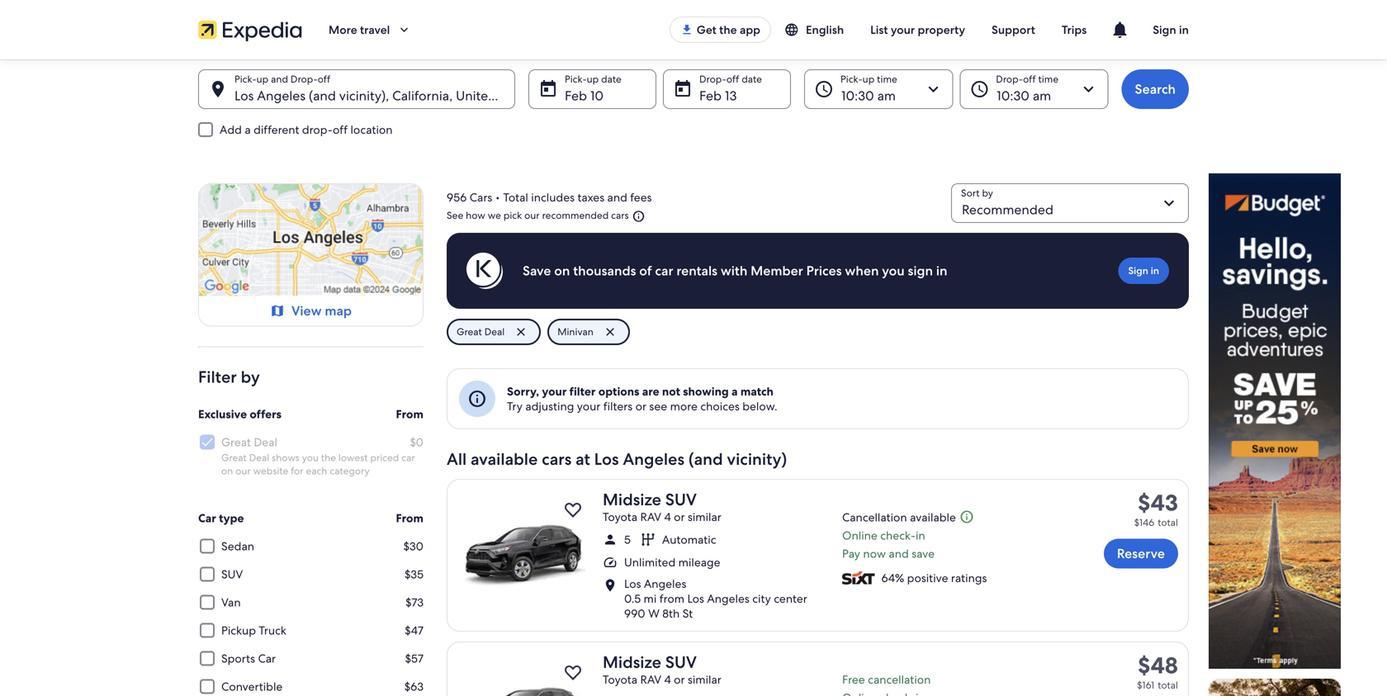 Task type: vqa. For each thing, say whether or not it's contained in the screenshot.


Task type: locate. For each thing, give the bounding box(es) containing it.
1 vertical spatial available
[[910, 510, 956, 525]]

1 rav from the top
[[641, 510, 662, 524]]

app
[[740, 22, 761, 37]]

feb for feb 13
[[700, 87, 722, 104]]

available right all
[[471, 448, 538, 470]]

available for cancellation
[[910, 510, 956, 525]]

adjusting
[[526, 399, 574, 414]]

rav down w
[[641, 672, 662, 687]]

or inside sorry, your filter options are not showing a match try adjusting your filters or see more choices below.
[[636, 399, 647, 414]]

you up each at the left of page
[[302, 451, 319, 464]]

deal up spotlight icon in the left of the page
[[485, 325, 505, 338]]

1 vertical spatial midsize
[[603, 652, 662, 673]]

1 vertical spatial the
[[321, 451, 336, 464]]

on
[[554, 262, 570, 280], [221, 465, 233, 477]]

2 toyota from the top
[[603, 672, 638, 687]]

available up save
[[910, 510, 956, 525]]

$48
[[1138, 651, 1179, 681]]

midsize suv down w
[[603, 652, 697, 673]]

2 vertical spatial deal
[[249, 451, 269, 464]]

0 vertical spatial available
[[471, 448, 538, 470]]

$47
[[405, 623, 424, 638]]

total right $146
[[1158, 516, 1179, 529]]

from for exclusive offers
[[396, 407, 424, 422]]

available
[[471, 448, 538, 470], [910, 510, 956, 525]]

cars
[[470, 190, 492, 205]]

view
[[292, 302, 322, 320]]

0 horizontal spatial car
[[198, 511, 216, 526]]

a right add
[[245, 122, 251, 137]]

1 vertical spatial rav
[[641, 672, 662, 687]]

car left rentals
[[655, 262, 674, 280]]

the up each at the left of page
[[321, 451, 336, 464]]

deal up shows
[[254, 435, 277, 450]]

1 horizontal spatial your
[[577, 399, 601, 414]]

your left filter at the bottom of page
[[542, 384, 567, 399]]

0 vertical spatial toyota rav 4 or similar
[[603, 510, 722, 524]]

0 vertical spatial toyota
[[603, 510, 638, 524]]

1 horizontal spatial (and
[[689, 448, 723, 470]]

small image left 5 at the left bottom of page
[[603, 532, 618, 547]]

you
[[882, 262, 905, 280], [302, 451, 319, 464]]

1 vertical spatial car
[[402, 451, 415, 464]]

your right list
[[891, 22, 915, 37]]

1 horizontal spatial and
[[889, 547, 909, 561]]

2 vertical spatial or
[[674, 672, 685, 687]]

0 horizontal spatial you
[[302, 451, 319, 464]]

midsize for reserve item, midsize suv from sixt at $161 total element
[[603, 652, 662, 673]]

0 vertical spatial of
[[539, 87, 552, 104]]

cancellation
[[842, 510, 907, 525]]

or up automatic on the bottom of the page
[[674, 510, 685, 524]]

1 midsize suv from the top
[[603, 489, 697, 510]]

0 vertical spatial on
[[554, 262, 570, 280]]

1 vertical spatial 4
[[664, 672, 671, 687]]

1 horizontal spatial great deal
[[457, 325, 505, 338]]

0 horizontal spatial car
[[402, 451, 415, 464]]

2 midsize suv from the top
[[603, 652, 697, 673]]

1 feb from the left
[[565, 87, 587, 104]]

below.
[[743, 399, 778, 414]]

toyota rav 4 or similar up automatic on the bottom of the page
[[603, 510, 722, 524]]

toyota rav 4 or similar down w
[[603, 672, 722, 687]]

0 vertical spatial similar
[[688, 510, 722, 524]]

or left the see
[[636, 399, 647, 414]]

priced
[[370, 451, 399, 464]]

feb left 10
[[565, 87, 587, 104]]

deal inside the great deal shows you the lowest priced car on our website for each category
[[249, 451, 269, 464]]

from up $0
[[396, 407, 424, 422]]

van
[[221, 595, 241, 610]]

0 vertical spatial rav
[[641, 510, 662, 524]]

total
[[503, 190, 529, 205]]

from up "$30"
[[396, 511, 424, 526]]

0 vertical spatial car
[[655, 262, 674, 280]]

deal up website
[[249, 451, 269, 464]]

list
[[871, 22, 888, 37]]

(and up drop-
[[309, 87, 336, 104]]

0 vertical spatial cars
[[611, 209, 629, 222]]

sorry, your filter options are not showing a match try adjusting your filters or see more choices below.
[[507, 384, 778, 414]]

the inside the great deal shows you the lowest priced car on our website for each category
[[321, 451, 336, 464]]

more
[[329, 22, 357, 37]]

0 vertical spatial midsize suv
[[603, 489, 697, 510]]

8th
[[663, 606, 680, 621]]

great deal inside button
[[457, 325, 505, 338]]

automatic
[[662, 532, 717, 547]]

convertible
[[221, 679, 283, 694]]

and down check-
[[889, 547, 909, 561]]

1 vertical spatial suv
[[221, 567, 243, 582]]

0 horizontal spatial a
[[245, 122, 251, 137]]

your left filters
[[577, 399, 601, 414]]

view map image
[[199, 184, 423, 296]]

great deal up spotlight icon in the left of the page
[[457, 325, 505, 338]]

2 from from the top
[[396, 511, 424, 526]]

from
[[660, 592, 685, 606]]

1 horizontal spatial cars
[[611, 209, 629, 222]]

0 vertical spatial a
[[245, 122, 251, 137]]

similar down 'st'
[[688, 672, 722, 687]]

1 vertical spatial midsize suv
[[603, 652, 697, 673]]

car down $0
[[402, 451, 415, 464]]

midsize suv
[[603, 489, 697, 510], [603, 652, 697, 673]]

1 vertical spatial total
[[1158, 679, 1179, 692]]

los up add
[[235, 87, 254, 104]]

0 horizontal spatial feb
[[565, 87, 587, 104]]

0 vertical spatial great deal
[[457, 325, 505, 338]]

available inside cancellation available button
[[910, 510, 956, 525]]

save
[[523, 262, 551, 280]]

more
[[670, 399, 698, 414]]

0 vertical spatial suv
[[666, 489, 697, 510]]

sign in inside dropdown button
[[1153, 22, 1189, 37]]

minivan
[[558, 325, 594, 338]]

sedan
[[221, 539, 254, 554]]

a left match
[[732, 384, 738, 399]]

of inside button
[[539, 87, 552, 104]]

1 vertical spatial and
[[889, 547, 909, 561]]

on inside the great deal shows you the lowest priced car on our website for each category
[[221, 465, 233, 477]]

0 vertical spatial small image
[[785, 22, 800, 37]]

1 vertical spatial (and
[[689, 448, 723, 470]]

feb for feb 10
[[565, 87, 587, 104]]

los angeles 0.5 mi from los angeles city center 990 w 8th st
[[624, 577, 808, 621]]

deal inside button
[[485, 325, 505, 338]]

online check-in pay now and save
[[842, 528, 935, 561]]

at
[[576, 448, 590, 470]]

cars right recommended
[[611, 209, 629, 222]]

view map
[[292, 302, 352, 320]]

angeles left city
[[707, 592, 750, 606]]

2 horizontal spatial small image
[[956, 510, 978, 524]]

0 vertical spatial you
[[882, 262, 905, 280]]

total inside $48 $161 total
[[1158, 679, 1179, 692]]

rav up unlimited
[[641, 510, 662, 524]]

1 horizontal spatial the
[[720, 22, 737, 37]]

0 vertical spatial great
[[457, 325, 482, 338]]

los left the mi
[[624, 577, 641, 592]]

list your property
[[871, 22, 966, 37]]

0 horizontal spatial great deal
[[221, 435, 277, 450]]

our right pick in the left top of the page
[[525, 209, 540, 222]]

1 toyota rav 4 or similar from the top
[[603, 510, 722, 524]]

are
[[642, 384, 660, 399]]

more travel button
[[316, 10, 425, 50]]

1 vertical spatial sign
[[1129, 264, 1149, 277]]

1 vertical spatial you
[[302, 451, 319, 464]]

0 horizontal spatial (and
[[309, 87, 336, 104]]

2 feb from the left
[[700, 87, 722, 104]]

midsize
[[603, 489, 662, 510], [603, 652, 662, 673]]

your for filter
[[542, 384, 567, 399]]

view map button
[[199, 296, 423, 326]]

total for $48
[[1158, 679, 1179, 692]]

reserve item, midsize suv from sixt at $146 total element
[[593, 489, 1082, 510]]

on right save at the top left
[[554, 262, 570, 280]]

drop-
[[302, 122, 333, 137]]

save on thousands of car rentals with member prices when you sign in
[[523, 262, 948, 280]]

0 horizontal spatial of
[[539, 87, 552, 104]]

1 horizontal spatial sign
[[1153, 22, 1177, 37]]

1 vertical spatial our
[[236, 465, 251, 477]]

0 horizontal spatial available
[[471, 448, 538, 470]]

1 vertical spatial toyota rav 4 or similar
[[603, 672, 722, 687]]

1 vertical spatial great deal
[[221, 435, 277, 450]]

and left fees
[[607, 190, 628, 205]]

search button
[[1122, 69, 1189, 109]]

1 toyota from the top
[[603, 510, 638, 524]]

each
[[306, 465, 327, 477]]

small image left the english
[[785, 22, 800, 37]]

the right get
[[720, 22, 737, 37]]

1 midsize from the top
[[603, 489, 662, 510]]

options
[[599, 384, 640, 399]]

rav
[[641, 510, 662, 524], [641, 672, 662, 687]]

sign
[[1153, 22, 1177, 37], [1129, 264, 1149, 277]]

a
[[245, 122, 251, 137], [732, 384, 738, 399]]

0 horizontal spatial on
[[221, 465, 233, 477]]

small image left unlimited
[[603, 555, 618, 570]]

car inside the great deal shows you the lowest priced car on our website for each category
[[402, 451, 415, 464]]

0 horizontal spatial sign
[[1129, 264, 1149, 277]]

(and
[[309, 87, 336, 104], [689, 448, 723, 470]]

feb 13
[[700, 87, 737, 104]]

2 vertical spatial suv
[[666, 652, 697, 673]]

small image right 5 at the left bottom of page
[[641, 532, 656, 547]]

get the app link
[[670, 17, 771, 43]]

1 vertical spatial toyota
[[603, 672, 638, 687]]

small image left 0.5
[[603, 578, 618, 593]]

toyota right save midsize suv from sixt to a trip option
[[603, 672, 638, 687]]

toyota
[[603, 510, 638, 524], [603, 672, 638, 687]]

0 vertical spatial sign in
[[1153, 22, 1189, 37]]

1 horizontal spatial a
[[732, 384, 738, 399]]

1 horizontal spatial available
[[910, 510, 956, 525]]

total for $43
[[1158, 516, 1179, 529]]

midsize up 5 at the left bottom of page
[[603, 489, 662, 510]]

sixt image
[[842, 571, 875, 585]]

expedia logo image
[[198, 18, 302, 41]]

0 horizontal spatial our
[[236, 465, 251, 477]]

get
[[697, 22, 717, 37]]

our left website
[[236, 465, 251, 477]]

1 horizontal spatial our
[[525, 209, 540, 222]]

0 vertical spatial from
[[396, 407, 424, 422]]

includes
[[531, 190, 575, 205]]

mi
[[644, 592, 657, 606]]

$30
[[404, 539, 424, 554]]

1 horizontal spatial small image
[[641, 532, 656, 547]]

of right thousands on the left
[[640, 262, 652, 280]]

car down truck
[[258, 651, 276, 666]]

0 horizontal spatial your
[[542, 384, 567, 399]]

0 horizontal spatial the
[[321, 451, 336, 464]]

in
[[1179, 22, 1189, 37], [936, 262, 948, 280], [1151, 264, 1160, 277], [916, 528, 926, 543]]

0 vertical spatial (and
[[309, 87, 336, 104]]

toyota up 5 at the left bottom of page
[[603, 510, 638, 524]]

0 vertical spatial midsize
[[603, 489, 662, 510]]

2 vertical spatial great
[[221, 451, 247, 464]]

4
[[664, 510, 671, 524], [664, 672, 671, 687]]

our inside the see how we pick our recommended cars link
[[525, 209, 540, 222]]

4 up automatic on the bottom of the page
[[664, 510, 671, 524]]

2 midsize from the top
[[603, 652, 662, 673]]

1 vertical spatial a
[[732, 384, 738, 399]]

los inside button
[[235, 87, 254, 104]]

mileage
[[679, 555, 721, 570]]

center
[[774, 592, 808, 606]]

angeles up different
[[257, 87, 306, 104]]

suv for save midsize suv from sixt to a trip option
[[666, 652, 697, 673]]

car
[[655, 262, 674, 280], [402, 451, 415, 464]]

(and left "vicinity)" at the bottom right
[[689, 448, 723, 470]]

feb left "13"
[[700, 87, 722, 104]]

total inside $43 $146 total
[[1158, 516, 1179, 529]]

0 horizontal spatial cars
[[542, 448, 572, 470]]

small image
[[785, 22, 800, 37], [603, 555, 618, 570], [603, 578, 618, 593]]

total right the $161
[[1158, 679, 1179, 692]]

2 total from the top
[[1158, 679, 1179, 692]]

cars left at at the bottom left
[[542, 448, 572, 470]]

for
[[291, 465, 304, 477]]

1 vertical spatial on
[[221, 465, 233, 477]]

los angeles (and vicinity), california, united states of america
[[235, 87, 604, 104]]

small image
[[956, 510, 978, 524], [603, 532, 618, 547], [641, 532, 656, 547]]

64% positive ratings
[[882, 571, 987, 585]]

0 vertical spatial our
[[525, 209, 540, 222]]

on left website
[[221, 465, 233, 477]]

list containing toyota rav 4 or similar
[[603, 510, 833, 570]]

similar up automatic on the bottom of the page
[[688, 510, 722, 524]]

angeles down the see
[[623, 448, 685, 470]]

1 vertical spatial from
[[396, 511, 424, 526]]

add a different drop-off location
[[220, 122, 393, 137]]

our inside the great deal shows you the lowest priced car on our website for each category
[[236, 465, 251, 477]]

sign in
[[1153, 22, 1189, 37], [1129, 264, 1160, 277]]

2 similar from the top
[[688, 672, 722, 687]]

you left sign
[[882, 262, 905, 280]]

great inside button
[[457, 325, 482, 338]]

exclusive offers
[[198, 407, 282, 422]]

suv up van
[[221, 567, 243, 582]]

xsmall image
[[629, 210, 646, 223]]

suv up automatic on the bottom of the page
[[666, 489, 697, 510]]

list
[[603, 510, 833, 570]]

1 horizontal spatial feb
[[700, 87, 722, 104]]

1 vertical spatial small image
[[603, 555, 618, 570]]

small image inside cancellation available button
[[956, 510, 978, 524]]

or down 8th
[[674, 672, 685, 687]]

trailing image
[[397, 22, 412, 37]]

small image inside english button
[[785, 22, 800, 37]]

2 toyota rav 4 or similar from the top
[[603, 672, 722, 687]]

1 horizontal spatial on
[[554, 262, 570, 280]]

great deal down exclusive offers
[[221, 435, 277, 450]]

los right at at the bottom left
[[594, 448, 619, 470]]

match
[[741, 384, 774, 399]]

free
[[842, 672, 865, 687]]

pickup truck
[[221, 623, 287, 638]]

1 from from the top
[[396, 407, 424, 422]]

1 horizontal spatial car
[[258, 651, 276, 666]]

1 horizontal spatial of
[[640, 262, 652, 280]]

0 vertical spatial deal
[[485, 325, 505, 338]]

956
[[447, 190, 467, 205]]

from for car type
[[396, 511, 424, 526]]

of right states
[[539, 87, 552, 104]]

midsize suv up 5 at the left bottom of page
[[603, 489, 697, 510]]

Save Midsize SUV from Sixt to a trip checkbox
[[560, 496, 586, 523]]

1 similar from the top
[[688, 510, 722, 524]]

2 horizontal spatial your
[[891, 22, 915, 37]]

suv down 'st'
[[666, 652, 697, 673]]

0 vertical spatial total
[[1158, 516, 1179, 529]]

4 down 8th
[[664, 672, 671, 687]]

1 vertical spatial similar
[[688, 672, 722, 687]]

small image up ratings
[[956, 510, 978, 524]]

off
[[333, 122, 348, 137]]

with
[[721, 262, 748, 280]]

0 vertical spatial or
[[636, 399, 647, 414]]

0 vertical spatial and
[[607, 190, 628, 205]]

reserve
[[1117, 545, 1165, 562]]

1 total from the top
[[1158, 516, 1179, 529]]

990
[[624, 606, 646, 621]]

1 horizontal spatial you
[[882, 262, 905, 280]]

of
[[539, 87, 552, 104], [640, 262, 652, 280]]

car left the type
[[198, 511, 216, 526]]

0 vertical spatial sign
[[1153, 22, 1177, 37]]

0 vertical spatial 4
[[664, 510, 671, 524]]

midsize down 990
[[603, 652, 662, 673]]

thousands
[[573, 262, 636, 280]]

pick
[[504, 209, 522, 222]]



Task type: describe. For each thing, give the bounding box(es) containing it.
$146
[[1135, 516, 1155, 529]]

reserve item, midsize suv from sixt at $161 total element
[[593, 652, 1082, 673]]

los right from
[[688, 592, 704, 606]]

trips
[[1062, 22, 1087, 37]]

midsize suv for reserve item, midsize suv from sixt at $161 total element
[[603, 652, 697, 673]]

spotlight icon image
[[467, 389, 487, 409]]

cancellation available
[[842, 510, 956, 525]]

prices
[[807, 262, 842, 280]]

sorry,
[[507, 384, 539, 399]]

angeles down "unlimited mileage"
[[644, 577, 687, 592]]

$43
[[1138, 488, 1179, 518]]

car type
[[198, 511, 244, 526]]

support link
[[979, 15, 1049, 45]]

your for property
[[891, 22, 915, 37]]

now
[[863, 547, 886, 561]]

communication center icon image
[[1110, 20, 1130, 40]]

choices
[[701, 399, 740, 414]]

sign inside dropdown button
[[1153, 22, 1177, 37]]

ratings
[[951, 571, 987, 585]]

5
[[624, 532, 631, 547]]

when
[[845, 262, 879, 280]]

0 horizontal spatial and
[[607, 190, 628, 205]]

in inside online check-in pay now and save
[[916, 528, 926, 543]]

trips link
[[1049, 15, 1100, 45]]

great deal button
[[447, 319, 541, 345]]

1 vertical spatial sign in
[[1129, 264, 1160, 277]]

great inside the great deal shows you the lowest priced car on our website for each category
[[221, 451, 247, 464]]

fees
[[630, 190, 652, 205]]

angeles inside button
[[257, 87, 306, 104]]

download the app button image
[[680, 23, 694, 36]]

cancellation
[[868, 672, 931, 687]]

we
[[488, 209, 501, 222]]

taxes
[[578, 190, 605, 205]]

$73
[[406, 595, 424, 610]]

1 vertical spatial great
[[221, 435, 251, 450]]

sign in button
[[1140, 10, 1203, 50]]

support
[[992, 22, 1036, 37]]

small image for english
[[785, 22, 800, 37]]

check-
[[881, 528, 916, 543]]

$43 $146 total
[[1135, 488, 1179, 529]]

0 horizontal spatial small image
[[603, 532, 618, 547]]

english button
[[771, 15, 857, 45]]

filters
[[604, 399, 633, 414]]

vicinity)
[[727, 448, 787, 470]]

toyota rav 4 or similar inside list
[[603, 510, 722, 524]]

english
[[806, 22, 844, 37]]

recommended
[[542, 209, 609, 222]]

rentals
[[677, 262, 718, 280]]

small image for unlimited mileage
[[603, 555, 618, 570]]

states
[[500, 87, 536, 104]]

2 rav from the top
[[641, 672, 662, 687]]

filter
[[198, 366, 237, 388]]

64%
[[882, 571, 905, 585]]

w
[[648, 606, 660, 621]]

2 4 from the top
[[664, 672, 671, 687]]

13
[[725, 87, 737, 104]]

travel
[[360, 22, 390, 37]]

sign
[[908, 262, 933, 280]]

leading image
[[270, 304, 285, 318]]

website
[[253, 465, 288, 477]]

category
[[330, 465, 370, 477]]

showing
[[683, 384, 729, 399]]

1 horizontal spatial car
[[655, 262, 674, 280]]

1 vertical spatial cars
[[542, 448, 572, 470]]

10
[[591, 87, 604, 104]]

see
[[447, 209, 464, 222]]

0 vertical spatial the
[[720, 22, 737, 37]]

get the app
[[697, 22, 761, 37]]

add
[[220, 122, 242, 137]]

location
[[351, 122, 393, 137]]

truck
[[259, 623, 287, 638]]

united
[[456, 87, 497, 104]]

$63
[[405, 679, 424, 694]]

$161
[[1138, 679, 1155, 692]]

Save Midsize SUV from Sixt to a trip checkbox
[[560, 659, 586, 686]]

pay
[[842, 547, 861, 561]]

sports
[[221, 651, 255, 666]]

1 vertical spatial of
[[640, 262, 652, 280]]

cancellation available button
[[842, 510, 1082, 525]]

1 4 from the top
[[664, 510, 671, 524]]

sign in link
[[1119, 258, 1170, 284]]

map
[[325, 302, 352, 320]]

filter
[[570, 384, 596, 399]]

not
[[662, 384, 681, 399]]

956 cars • total includes taxes and fees
[[447, 190, 652, 205]]

1 vertical spatial deal
[[254, 435, 277, 450]]

midsize for 'reserve item, midsize suv from sixt at $146 total' element
[[603, 489, 662, 510]]

how
[[466, 209, 485, 222]]

reserve button
[[1104, 539, 1179, 569]]

and inside online check-in pay now and save
[[889, 547, 909, 561]]

available for all
[[471, 448, 538, 470]]

vicinity),
[[339, 87, 389, 104]]

$57
[[405, 651, 424, 666]]

great deal shows you the lowest priced car on our website for each category
[[221, 451, 415, 477]]

(and inside button
[[309, 87, 336, 104]]

0.5
[[624, 592, 641, 606]]

all
[[447, 448, 467, 470]]

feb 10 button
[[529, 69, 657, 109]]

positive
[[907, 571, 949, 585]]

midsize suv for 'reserve item, midsize suv from sixt at $146 total' element
[[603, 489, 697, 510]]

los angeles (and vicinity), california, united states of america button
[[198, 69, 604, 109]]

2 vertical spatial small image
[[603, 578, 618, 593]]

america
[[555, 87, 604, 104]]

you inside the great deal shows you the lowest priced car on our website for each category
[[302, 451, 319, 464]]

sports car
[[221, 651, 276, 666]]

all available cars at los angeles (and vicinity)
[[447, 448, 787, 470]]

more travel
[[329, 22, 390, 37]]

property
[[918, 22, 966, 37]]

a inside sorry, your filter options are not showing a match try adjusting your filters or see more choices below.
[[732, 384, 738, 399]]

1 vertical spatial car
[[258, 651, 276, 666]]

pickup
[[221, 623, 256, 638]]

list your property link
[[857, 15, 979, 45]]

lowest
[[339, 451, 368, 464]]

0 vertical spatial car
[[198, 511, 216, 526]]

1 vertical spatial or
[[674, 510, 685, 524]]

in inside dropdown button
[[1179, 22, 1189, 37]]

suv for save midsize suv from sixt to a trip checkbox at the bottom of the page
[[666, 489, 697, 510]]



